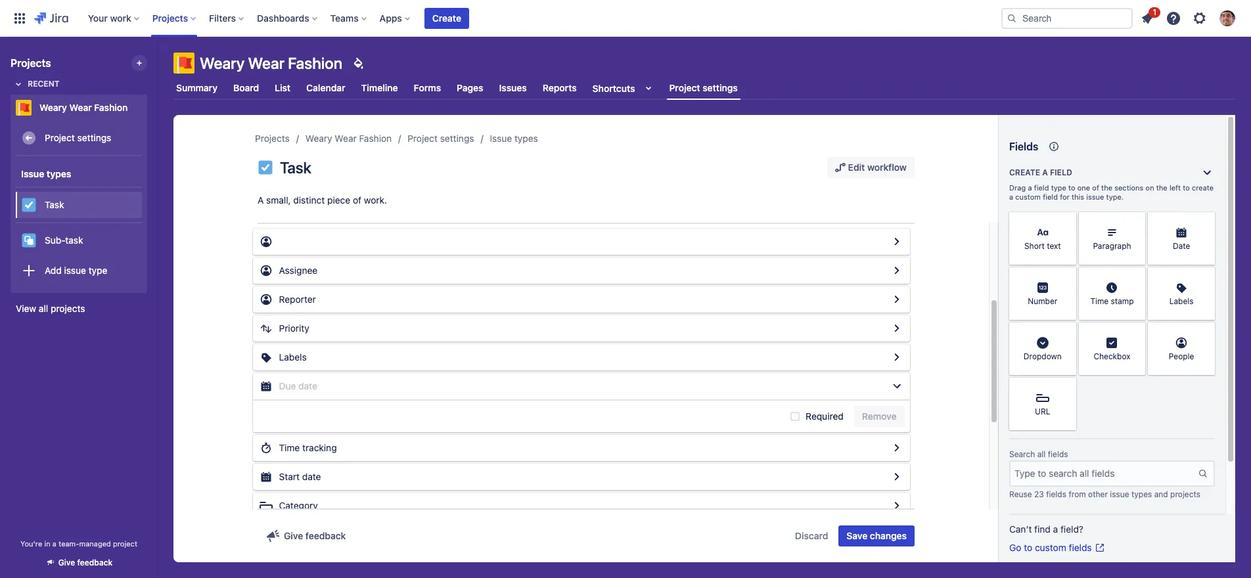 Task type: locate. For each thing, give the bounding box(es) containing it.
project settings link
[[16, 125, 142, 151], [408, 131, 474, 147]]

task right issue type icon
[[280, 158, 311, 177]]

0 horizontal spatial projects
[[51, 303, 85, 314]]

appswitcher icon image
[[12, 10, 28, 26]]

discard
[[795, 530, 829, 542]]

open field configuration image for time tracking
[[889, 440, 905, 456]]

1 vertical spatial fields
[[1047, 490, 1067, 500]]

1 horizontal spatial issue
[[1087, 193, 1105, 201]]

1 horizontal spatial all
[[1038, 450, 1046, 459]]

save changes button
[[839, 526, 915, 547]]

2 vertical spatial wear
[[335, 133, 357, 144]]

project settings link down forms link on the top of the page
[[408, 131, 474, 147]]

0 vertical spatial all
[[39, 303, 48, 314]]

weary down "recent"
[[39, 102, 67, 113]]

Search field
[[1002, 8, 1133, 29]]

sub-task
[[45, 234, 83, 246]]

filters
[[209, 12, 236, 23]]

1 vertical spatial custom
[[1035, 542, 1067, 553]]

create
[[1192, 183, 1214, 192]]

you're
[[20, 540, 42, 548]]

tab list
[[166, 76, 1244, 100]]

open field configuration image inside time tracking button
[[889, 440, 905, 456]]

0 horizontal spatial time
[[279, 442, 300, 454]]

board link
[[231, 76, 262, 100]]

more information image down text
[[1059, 269, 1075, 285]]

reporter
[[279, 294, 316, 305]]

fashion
[[288, 54, 343, 72], [94, 102, 128, 113], [359, 133, 392, 144]]

types down issues link
[[515, 133, 538, 144]]

from
[[1069, 490, 1086, 500]]

jira image
[[34, 10, 68, 26], [34, 10, 68, 26]]

more information image down for
[[1059, 214, 1075, 229]]

to right go
[[1024, 542, 1033, 553]]

issue inside drag a field type to one of the sections on the left to create a custom field for this issue type.
[[1087, 193, 1105, 201]]

open field configuration image inside priority button
[[889, 321, 905, 337]]

sidebar navigation image
[[143, 53, 172, 79]]

your
[[88, 12, 108, 23]]

you're in a team-managed project
[[20, 540, 137, 548]]

projects right work
[[152, 12, 188, 23]]

more information image
[[1059, 214, 1075, 229], [1129, 214, 1145, 229], [1059, 269, 1075, 285], [1129, 324, 1145, 340]]

projects right and
[[1171, 490, 1201, 500]]

1 horizontal spatial time
[[1091, 297, 1109, 307]]

more information image for date
[[1198, 214, 1214, 229]]

0 vertical spatial weary
[[200, 54, 245, 72]]

more information image down stamp
[[1129, 324, 1145, 340]]

create right apps popup button
[[432, 12, 461, 23]]

view all projects link
[[11, 297, 147, 321]]

all
[[39, 303, 48, 314], [1038, 450, 1046, 459]]

sub-task link
[[16, 227, 142, 254]]

give down category
[[284, 530, 303, 542]]

2 horizontal spatial wear
[[335, 133, 357, 144]]

more information image for dropdown
[[1059, 324, 1075, 340]]

team-
[[59, 540, 79, 548]]

4 open field configuration image from the top
[[889, 469, 905, 485]]

1 vertical spatial give
[[58, 558, 75, 568]]

1 horizontal spatial fashion
[[288, 54, 343, 72]]

projects inside popup button
[[152, 12, 188, 23]]

1 vertical spatial of
[[353, 195, 362, 206]]

fields left this link will be opened in a new tab icon
[[1069, 542, 1092, 553]]

2 the from the left
[[1157, 183, 1168, 192]]

settings
[[703, 82, 738, 93], [77, 132, 111, 143], [440, 133, 474, 144]]

more information image down the sections
[[1129, 214, 1145, 229]]

notifications image
[[1140, 10, 1156, 26]]

projects up issue type icon
[[255, 133, 290, 144]]

give feedback down category
[[284, 530, 346, 542]]

short
[[1025, 242, 1045, 251]]

0 horizontal spatial fashion
[[94, 102, 128, 113]]

0 horizontal spatial weary
[[39, 102, 67, 113]]

all for view
[[39, 303, 48, 314]]

2 vertical spatial weary wear fashion
[[306, 133, 392, 144]]

to up this
[[1069, 183, 1076, 192]]

0 vertical spatial issue
[[1087, 193, 1105, 201]]

issue
[[1087, 193, 1105, 201], [64, 265, 86, 276], [1110, 490, 1130, 500]]

apps
[[380, 12, 402, 23]]

2 horizontal spatial project settings
[[669, 82, 738, 93]]

of right piece
[[353, 195, 362, 206]]

custom down drag
[[1016, 193, 1041, 201]]

add issue type button
[[16, 258, 142, 284]]

summary
[[176, 82, 218, 93]]

0 horizontal spatial all
[[39, 303, 48, 314]]

issue down issues link
[[490, 133, 512, 144]]

search image
[[1007, 13, 1018, 23]]

the right on
[[1157, 183, 1168, 192]]

more information image
[[1198, 214, 1214, 229], [1198, 269, 1214, 285], [1059, 324, 1075, 340], [1198, 324, 1214, 340]]

0 vertical spatial give
[[284, 530, 303, 542]]

date right due
[[299, 381, 317, 392]]

of right "one"
[[1093, 183, 1100, 192]]

type down sub-task link
[[89, 265, 107, 276]]

2 horizontal spatial settings
[[703, 82, 738, 93]]

date inside "start date" button
[[302, 471, 321, 482]]

0 vertical spatial date
[[299, 381, 317, 392]]

open field configuration image
[[889, 234, 905, 250], [889, 321, 905, 337], [889, 440, 905, 456], [889, 498, 905, 514]]

tab list containing project settings
[[166, 76, 1244, 100]]

1 vertical spatial all
[[1038, 450, 1046, 459]]

0 vertical spatial fields
[[1048, 450, 1069, 459]]

2 vertical spatial weary
[[306, 133, 332, 144]]

1 horizontal spatial project
[[408, 133, 438, 144]]

custom
[[1016, 193, 1041, 201], [1035, 542, 1067, 553]]

weary wear fashion down calendar link
[[306, 133, 392, 144]]

summary link
[[174, 76, 220, 100]]

settings inside tab list
[[703, 82, 738, 93]]

projects for the projects popup button at top left
[[152, 12, 188, 23]]

2 vertical spatial types
[[1132, 490, 1153, 500]]

reuse
[[1010, 490, 1032, 500]]

give down team-
[[58, 558, 75, 568]]

0 vertical spatial field
[[1050, 168, 1073, 177]]

Type to search all fields text field
[[1011, 462, 1198, 486]]

1 vertical spatial feedback
[[77, 558, 113, 568]]

issue types
[[490, 133, 538, 144], [21, 168, 71, 179]]

2 horizontal spatial fashion
[[359, 133, 392, 144]]

give feedback
[[284, 530, 346, 542], [58, 558, 113, 568]]

open field configuration image for start date
[[889, 469, 905, 485]]

a right drag
[[1028, 183, 1032, 192]]

time
[[1091, 297, 1109, 307], [279, 442, 300, 454]]

1 horizontal spatial give feedback button
[[258, 526, 354, 547]]

fields for all
[[1048, 450, 1069, 459]]

0 horizontal spatial labels
[[279, 352, 307, 363]]

1 horizontal spatial issue types
[[490, 133, 538, 144]]

the up type.
[[1102, 183, 1113, 192]]

0 horizontal spatial task
[[45, 199, 64, 210]]

open field configuration image
[[889, 263, 905, 279], [889, 292, 905, 308], [889, 350, 905, 365], [889, 469, 905, 485]]

1 vertical spatial field
[[1034, 183, 1049, 192]]

a
[[1043, 168, 1048, 177], [1028, 183, 1032, 192], [1010, 193, 1014, 201], [1053, 524, 1058, 535], [52, 540, 57, 548]]

issue down "one"
[[1087, 193, 1105, 201]]

0 horizontal spatial the
[[1102, 183, 1113, 192]]

save changes
[[847, 530, 907, 542]]

issue type icon image
[[258, 160, 273, 176]]

0 vertical spatial type
[[1052, 183, 1067, 192]]

2 vertical spatial projects
[[255, 133, 290, 144]]

issue up the task link
[[21, 168, 44, 179]]

weary up board at left top
[[200, 54, 245, 72]]

1 vertical spatial time
[[279, 442, 300, 454]]

time up start
[[279, 442, 300, 454]]

weary wear fashion link down calendar link
[[306, 131, 392, 147]]

0 vertical spatial fashion
[[288, 54, 343, 72]]

1 vertical spatial give feedback
[[58, 558, 113, 568]]

dashboards
[[257, 12, 309, 23]]

date
[[299, 381, 317, 392], [302, 471, 321, 482]]

create for create a field
[[1010, 168, 1041, 177]]

project down forms link on the top of the page
[[408, 133, 438, 144]]

types left and
[[1132, 490, 1153, 500]]

of inside drag a field type to one of the sections on the left to create a custom field for this issue type.
[[1093, 183, 1100, 192]]

issue types down issues link
[[490, 133, 538, 144]]

2 horizontal spatial project
[[669, 82, 700, 93]]

1 open field configuration image from the top
[[889, 263, 905, 279]]

more information image for people
[[1198, 324, 1214, 340]]

reports
[[543, 82, 577, 93]]

1 the from the left
[[1102, 183, 1113, 192]]

the
[[1102, 183, 1113, 192], [1157, 183, 1168, 192]]

labels
[[1170, 297, 1194, 307], [279, 352, 307, 363]]

discard button
[[787, 526, 836, 547]]

weary right "projects" link
[[306, 133, 332, 144]]

2 open field configuration image from the top
[[889, 292, 905, 308]]

open field configuration image inside reporter button
[[889, 292, 905, 308]]

0 horizontal spatial types
[[47, 168, 71, 179]]

issue right other
[[1110, 490, 1130, 500]]

fashion down timeline 'link'
[[359, 133, 392, 144]]

1 horizontal spatial types
[[515, 133, 538, 144]]

issue types up the task link
[[21, 168, 71, 179]]

field up for
[[1050, 168, 1073, 177]]

2 horizontal spatial types
[[1132, 490, 1153, 500]]

0 vertical spatial types
[[515, 133, 538, 144]]

add
[[45, 265, 62, 276]]

distinct
[[293, 195, 325, 206]]

shortcuts
[[593, 82, 635, 94]]

banner
[[0, 0, 1252, 37]]

1 vertical spatial create
[[1010, 168, 1041, 177]]

0 vertical spatial of
[[1093, 183, 1100, 192]]

0 vertical spatial labels
[[1170, 297, 1194, 307]]

edit
[[848, 162, 865, 173]]

open field configuration image inside "start date" button
[[889, 469, 905, 485]]

1 horizontal spatial settings
[[440, 133, 474, 144]]

field down create a field
[[1034, 183, 1049, 192]]

1 horizontal spatial to
[[1069, 183, 1076, 192]]

0 horizontal spatial feedback
[[77, 558, 113, 568]]

projects up "recent"
[[11, 57, 51, 69]]

weary
[[200, 54, 245, 72], [39, 102, 67, 113], [306, 133, 332, 144]]

a right find
[[1053, 524, 1058, 535]]

open field configuration image inside 'labels' button
[[889, 350, 905, 365]]

issue right add
[[64, 265, 86, 276]]

0 horizontal spatial project settings
[[45, 132, 111, 143]]

list
[[275, 82, 291, 93]]

go to custom fields
[[1010, 542, 1092, 553]]

type up for
[[1052, 183, 1067, 192]]

wear
[[248, 54, 285, 72], [69, 102, 92, 113], [335, 133, 357, 144]]

weary wear fashion down "recent"
[[39, 102, 128, 113]]

more information about the suggested fields image
[[1083, 513, 1099, 529]]

primary element
[[8, 0, 1002, 36]]

1 vertical spatial fashion
[[94, 102, 128, 113]]

0 horizontal spatial wear
[[69, 102, 92, 113]]

1 horizontal spatial wear
[[248, 54, 285, 72]]

create a field
[[1010, 168, 1073, 177]]

open field configuration image for labels
[[889, 350, 905, 365]]

project down "recent"
[[45, 132, 75, 143]]

custom down can't find a field? on the right of the page
[[1035, 542, 1067, 553]]

1 vertical spatial type
[[89, 265, 107, 276]]

1 vertical spatial issue types
[[21, 168, 71, 179]]

types up the task link
[[47, 168, 71, 179]]

left
[[1170, 183, 1181, 192]]

banner containing your work
[[0, 0, 1252, 37]]

1 vertical spatial labels
[[279, 352, 307, 363]]

create inside button
[[432, 12, 461, 23]]

create project image
[[134, 58, 145, 68]]

2 vertical spatial fashion
[[359, 133, 392, 144]]

1 horizontal spatial weary wear fashion link
[[306, 131, 392, 147]]

to right left
[[1183, 183, 1190, 192]]

1 vertical spatial weary
[[39, 102, 67, 113]]

0 vertical spatial give feedback
[[284, 530, 346, 542]]

project settings link down "recent"
[[16, 125, 142, 151]]

0 vertical spatial weary wear fashion link
[[11, 95, 142, 121]]

to
[[1069, 183, 1076, 192], [1183, 183, 1190, 192], [1024, 542, 1033, 553]]

group
[[16, 156, 142, 292]]

labels button
[[253, 344, 910, 371]]

issues link
[[497, 76, 530, 100]]

1 horizontal spatial create
[[1010, 168, 1041, 177]]

1 horizontal spatial feedback
[[306, 530, 346, 542]]

all for search
[[1038, 450, 1046, 459]]

1 vertical spatial give feedback button
[[37, 552, 120, 574]]

checkbox
[[1094, 352, 1131, 362]]

3 open field configuration image from the top
[[889, 350, 905, 365]]

1 open field configuration image from the top
[[889, 234, 905, 250]]

field left for
[[1043, 193, 1058, 201]]

open field configuration image inside assignee button
[[889, 263, 905, 279]]

create up drag
[[1010, 168, 1041, 177]]

0 horizontal spatial create
[[432, 12, 461, 23]]

0 horizontal spatial project settings link
[[16, 125, 142, 151]]

projects down add issue type
[[51, 303, 85, 314]]

edit workflow
[[848, 162, 907, 173]]

issue types link
[[490, 131, 538, 147]]

fields right 23
[[1047, 490, 1067, 500]]

1 vertical spatial issue
[[64, 265, 86, 276]]

feedback
[[306, 530, 346, 542], [77, 558, 113, 568]]

2 vertical spatial issue
[[1110, 490, 1130, 500]]

more information image for labels
[[1198, 269, 1214, 285]]

0 horizontal spatial to
[[1024, 542, 1033, 553]]

settings image
[[1192, 10, 1208, 26]]

in
[[44, 540, 50, 548]]

labels up people
[[1170, 297, 1194, 307]]

0 vertical spatial issue
[[490, 133, 512, 144]]

weary wear fashion up list
[[200, 54, 343, 72]]

give feedback button down you're in a team-managed project
[[37, 552, 120, 574]]

issue inside "button"
[[64, 265, 86, 276]]

all right view
[[39, 303, 48, 314]]

0 vertical spatial time
[[1091, 297, 1109, 307]]

0 vertical spatial task
[[280, 158, 311, 177]]

project
[[669, 82, 700, 93], [45, 132, 75, 143], [408, 133, 438, 144]]

date right start
[[302, 471, 321, 482]]

labels down "priority"
[[279, 352, 307, 363]]

close field configuration image
[[889, 379, 905, 394]]

0 vertical spatial give feedback button
[[258, 526, 354, 547]]

due date
[[279, 381, 317, 392]]

1
[[1153, 7, 1157, 17]]

give
[[284, 530, 303, 542], [58, 558, 75, 568]]

time inside button
[[279, 442, 300, 454]]

weary wear fashion link down "recent"
[[11, 95, 142, 121]]

task up sub-
[[45, 199, 64, 210]]

1 vertical spatial date
[[302, 471, 321, 482]]

open field configuration image inside category button
[[889, 498, 905, 514]]

filters button
[[205, 8, 249, 29]]

priority button
[[253, 316, 910, 342]]

type.
[[1107, 193, 1124, 201]]

2 vertical spatial fields
[[1069, 542, 1092, 553]]

your work button
[[84, 8, 144, 29]]

give feedback down you're in a team-managed project
[[58, 558, 113, 568]]

2 open field configuration image from the top
[[889, 321, 905, 337]]

all right search
[[1038, 450, 1046, 459]]

time left stamp
[[1091, 297, 1109, 307]]

0 vertical spatial wear
[[248, 54, 285, 72]]

give feedback button down category
[[258, 526, 354, 547]]

1 vertical spatial weary wear fashion
[[39, 102, 128, 113]]

1 horizontal spatial projects
[[1171, 490, 1201, 500]]

4 open field configuration image from the top
[[889, 498, 905, 514]]

feedback down category
[[306, 530, 346, 542]]

open field configuration image for assignee
[[889, 263, 905, 279]]

weary wear fashion
[[200, 54, 343, 72], [39, 102, 128, 113], [306, 133, 392, 144]]

3 open field configuration image from the top
[[889, 440, 905, 456]]

create
[[432, 12, 461, 23], [1010, 168, 1041, 177]]

fashion up calendar
[[288, 54, 343, 72]]

feedback down managed
[[77, 558, 113, 568]]

pages link
[[454, 76, 486, 100]]

fields right search
[[1048, 450, 1069, 459]]

1 horizontal spatial type
[[1052, 183, 1067, 192]]

fashion left add to starred image
[[94, 102, 128, 113]]

project right shortcuts dropdown button
[[669, 82, 700, 93]]

sub-
[[45, 234, 65, 246]]

1 horizontal spatial issue
[[490, 133, 512, 144]]

forms link
[[411, 76, 444, 100]]



Task type: describe. For each thing, give the bounding box(es) containing it.
timeline
[[361, 82, 398, 93]]

open field configuration image for reporter
[[889, 292, 905, 308]]

calendar
[[306, 82, 346, 93]]

a right in
[[52, 540, 57, 548]]

1 vertical spatial projects
[[11, 57, 51, 69]]

2 vertical spatial field
[[1043, 193, 1058, 201]]

1 horizontal spatial project settings link
[[408, 131, 474, 147]]

project
[[113, 540, 137, 548]]

go
[[1010, 542, 1022, 553]]

1 horizontal spatial give feedback
[[284, 530, 346, 542]]

list link
[[272, 76, 293, 100]]

teams
[[330, 12, 359, 23]]

category
[[279, 500, 318, 511]]

1 vertical spatial weary wear fashion link
[[306, 131, 392, 147]]

projects for "projects" link
[[255, 133, 290, 144]]

create for create
[[432, 12, 461, 23]]

and
[[1155, 490, 1169, 500]]

can't find a field?
[[1010, 524, 1084, 535]]

a down drag
[[1010, 193, 1014, 201]]

projects link
[[255, 131, 290, 147]]

1 vertical spatial issue
[[21, 168, 44, 179]]

open field configuration image for category
[[889, 498, 905, 514]]

more information image for paragraph
[[1129, 214, 1145, 229]]

this link will be opened in a new tab image
[[1095, 543, 1105, 553]]

task
[[65, 234, 83, 246]]

calendar link
[[304, 76, 348, 100]]

your work
[[88, 12, 131, 23]]

field?
[[1061, 524, 1084, 535]]

time stamp
[[1091, 297, 1134, 307]]

more information image for number
[[1059, 269, 1075, 285]]

1 horizontal spatial give
[[284, 530, 303, 542]]

text
[[1047, 242, 1061, 251]]

start
[[279, 471, 300, 482]]

projects button
[[148, 8, 201, 29]]

timeline link
[[359, 76, 401, 100]]

short text
[[1025, 242, 1061, 251]]

create button
[[425, 8, 469, 29]]

assignee
[[279, 265, 318, 276]]

dashboards button
[[253, 8, 323, 29]]

1 horizontal spatial task
[[280, 158, 311, 177]]

date for start date
[[302, 471, 321, 482]]

board
[[233, 82, 259, 93]]

reports link
[[540, 76, 580, 100]]

type inside drag a field type to one of the sections on the left to create a custom field for this issue type.
[[1052, 183, 1067, 192]]

more information image for checkbox
[[1129, 324, 1145, 340]]

date
[[1173, 242, 1191, 251]]

sections
[[1115, 183, 1144, 192]]

1 vertical spatial wear
[[69, 102, 92, 113]]

paragraph
[[1093, 242, 1132, 251]]

2 horizontal spatial issue
[[1110, 490, 1130, 500]]

0 vertical spatial issue types
[[490, 133, 538, 144]]

0 horizontal spatial settings
[[77, 132, 111, 143]]

1 vertical spatial task
[[45, 199, 64, 210]]

assignee button
[[253, 258, 910, 284]]

recent
[[28, 79, 60, 89]]

add issue type
[[45, 265, 107, 276]]

set background color image
[[350, 55, 366, 71]]

save
[[847, 530, 868, 542]]

required
[[806, 411, 844, 422]]

view
[[16, 303, 36, 314]]

work
[[110, 12, 131, 23]]

number
[[1028, 297, 1058, 307]]

help image
[[1166, 10, 1182, 26]]

custom inside drag a field type to one of the sections on the left to create a custom field for this issue type.
[[1016, 193, 1041, 201]]

people
[[1169, 352, 1195, 362]]

more information image for short text
[[1059, 214, 1075, 229]]

view all projects
[[16, 303, 85, 314]]

1 vertical spatial types
[[47, 168, 71, 179]]

this
[[1072, 193, 1085, 201]]

search all fields
[[1010, 450, 1069, 459]]

0 horizontal spatial give
[[58, 558, 75, 568]]

group containing issue types
[[16, 156, 142, 292]]

reuse 23 fields from other issue types and projects
[[1010, 490, 1201, 500]]

one
[[1078, 183, 1091, 192]]

1 horizontal spatial weary
[[200, 54, 245, 72]]

open field configuration image for priority
[[889, 321, 905, 337]]

due
[[279, 381, 296, 392]]

time tracking button
[[253, 435, 910, 461]]

url
[[1035, 407, 1051, 417]]

drag a field type to one of the sections on the left to create a custom field for this issue type.
[[1010, 183, 1214, 201]]

reporter button
[[253, 287, 910, 313]]

task link
[[16, 192, 142, 218]]

a
[[258, 195, 264, 206]]

find
[[1035, 524, 1051, 535]]

time for time stamp
[[1091, 297, 1109, 307]]

time for time tracking
[[279, 442, 300, 454]]

tracking
[[302, 442, 337, 454]]

0 horizontal spatial of
[[353, 195, 362, 206]]

a small, distinct piece of work.
[[258, 195, 387, 206]]

search
[[1010, 450, 1036, 459]]

field for drag
[[1034, 183, 1049, 192]]

type inside "button"
[[89, 265, 107, 276]]

0 horizontal spatial project
[[45, 132, 75, 143]]

issues
[[499, 82, 527, 93]]

your profile and settings image
[[1220, 10, 1236, 26]]

0 horizontal spatial issue types
[[21, 168, 71, 179]]

fields for 23
[[1047, 490, 1067, 500]]

field for create
[[1050, 168, 1073, 177]]

1 horizontal spatial project settings
[[408, 133, 474, 144]]

dropdown
[[1024, 352, 1062, 362]]

teams button
[[326, 8, 372, 29]]

labels inside 'labels' button
[[279, 352, 307, 363]]

workflow
[[868, 162, 907, 173]]

collapse recent projects image
[[11, 76, 26, 92]]

add issue type image
[[21, 263, 37, 279]]

0 horizontal spatial give feedback button
[[37, 552, 120, 574]]

priority
[[279, 323, 309, 334]]

piece
[[327, 195, 350, 206]]

shortcuts button
[[590, 76, 659, 100]]

other
[[1089, 490, 1108, 500]]

start date
[[279, 471, 321, 482]]

add to starred image
[[143, 100, 159, 116]]

more information about the fields image
[[1047, 139, 1062, 154]]

pages
[[457, 82, 484, 93]]

fields
[[1010, 141, 1039, 153]]

0 vertical spatial projects
[[51, 303, 85, 314]]

date for due date
[[299, 381, 317, 392]]

feedback for top give feedback button
[[306, 530, 346, 542]]

0 horizontal spatial give feedback
[[58, 558, 113, 568]]

managed
[[79, 540, 111, 548]]

feedback for give feedback button to the left
[[77, 558, 113, 568]]

for
[[1060, 193, 1070, 201]]

a down more information about the fields icon
[[1043, 168, 1048, 177]]

2 horizontal spatial to
[[1183, 183, 1190, 192]]

forms
[[414, 82, 441, 93]]

work.
[[364, 195, 387, 206]]

go to custom fields link
[[1010, 542, 1105, 555]]

0 vertical spatial weary wear fashion
[[200, 54, 343, 72]]

apps button
[[376, 8, 415, 29]]



Task type: vqa. For each thing, say whether or not it's contained in the screenshot.
More information about the suggested fields image at the bottom of the page
yes



